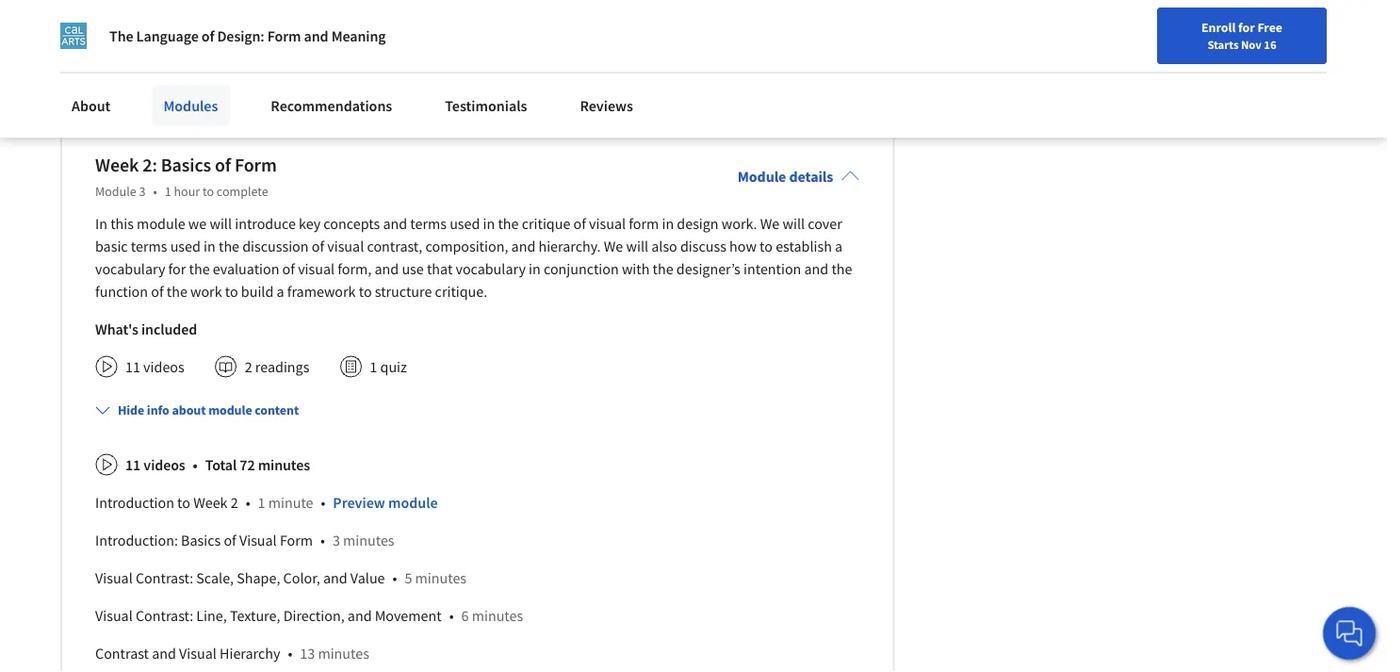 Task type: locate. For each thing, give the bounding box(es) containing it.
module up this
[[95, 183, 136, 200]]

0 horizontal spatial discussion
[[136, 29, 203, 48]]

1 vertical spatial 10
[[285, 67, 300, 86]]

vocabulary down the composition,
[[456, 259, 526, 278]]

module right about
[[208, 402, 252, 419]]

3 down 2:
[[139, 183, 146, 200]]

minute
[[268, 493, 313, 512]]

in down we
[[204, 237, 216, 256]]

the up evaluation
[[219, 237, 239, 256]]

for up nov
[[1238, 19, 1255, 36]]

module
[[738, 167, 786, 186], [95, 183, 136, 200]]

1 left quiz
[[370, 357, 377, 376]]

week left 2:
[[95, 153, 139, 177]]

terms down this
[[131, 237, 167, 256]]

of up complete
[[215, 153, 231, 177]]

of inside info about module content element
[[224, 531, 236, 550]]

1 vertical spatial contrast:
[[136, 606, 193, 625]]

11 videos up introduction
[[125, 455, 185, 474]]

0 horizontal spatial for
[[168, 259, 186, 278]]

• left 72
[[193, 455, 198, 474]]

1 horizontal spatial 3
[[333, 531, 340, 550]]

• up the visual contrast: scale, shape, color, and value • 5 minutes
[[320, 531, 325, 550]]

1 horizontal spatial vocabulary
[[456, 259, 526, 278]]

info about module content element
[[88, 386, 860, 671]]

0 vertical spatial contrast:
[[136, 568, 193, 587]]

2:
[[143, 153, 157, 177]]

form for of
[[235, 153, 277, 177]]

11 videos down what's included
[[125, 357, 184, 376]]

a
[[835, 237, 843, 256], [277, 282, 284, 301]]

will right we
[[210, 214, 232, 233]]

2 horizontal spatial module
[[388, 493, 438, 512]]

11
[[125, 357, 140, 376], [125, 455, 141, 474]]

basics up hour
[[161, 153, 211, 177]]

3 inside week 2: basics of form module 3 • 1 hour to complete
[[139, 183, 146, 200]]

1 vertical spatial 3
[[333, 531, 340, 550]]

modules link
[[152, 85, 229, 126]]

visual down the line,
[[179, 644, 217, 663]]

form right design:
[[267, 26, 301, 45]]

3 for of
[[139, 183, 146, 200]]

1 horizontal spatial module
[[208, 402, 252, 419]]

1 up audiences in the top left of the page
[[125, 29, 133, 48]]

and up contrast,
[[383, 214, 407, 233]]

0 vertical spatial 11 videos
[[125, 357, 184, 376]]

visual down introduction:
[[95, 568, 133, 587]]

week
[[95, 153, 139, 177], [193, 493, 228, 512]]

discussion up as
[[136, 29, 203, 48]]

2 vertical spatial module
[[388, 493, 438, 512]]

module left details
[[738, 167, 786, 186]]

11 down what's included
[[125, 357, 140, 376]]

to right the work
[[225, 282, 238, 301]]

we up with
[[604, 237, 623, 256]]

13
[[300, 644, 315, 663]]

in down hierarchy.
[[529, 259, 541, 278]]

total
[[274, 29, 305, 48], [205, 455, 237, 474]]

total left 72
[[205, 455, 237, 474]]

preview
[[333, 493, 385, 512]]

visual up contrast
[[95, 606, 133, 625]]

1 horizontal spatial a
[[835, 237, 843, 256]]

form up 'color,'
[[280, 531, 313, 550]]

in
[[483, 214, 495, 233], [662, 214, 674, 233], [204, 237, 216, 256], [529, 259, 541, 278]]

0 vertical spatial 11
[[125, 357, 140, 376]]

about
[[172, 402, 206, 419]]

contrast: down introduction:
[[136, 568, 193, 587]]

0 horizontal spatial we
[[604, 237, 623, 256]]

used
[[450, 214, 480, 233], [170, 237, 201, 256]]

1 vertical spatial 11
[[125, 455, 141, 474]]

chat with us image
[[1334, 618, 1365, 648]]

and right contrast
[[152, 644, 176, 663]]

nov
[[1241, 37, 1262, 52]]

form for visual
[[280, 531, 313, 550]]

0 horizontal spatial module
[[95, 183, 136, 200]]

0 vertical spatial week
[[95, 153, 139, 177]]

used up the composition,
[[450, 214, 480, 233]]

of up scale,
[[224, 531, 236, 550]]

11 inside info about module content element
[[125, 455, 141, 474]]

0 vertical spatial module
[[137, 214, 185, 233]]

1 horizontal spatial 2
[[245, 357, 252, 376]]

2 contrast: from the top
[[136, 606, 193, 625]]

1 inside info about module content element
[[258, 493, 265, 512]]

introduction
[[95, 493, 174, 512]]

of
[[201, 26, 214, 45], [215, 153, 231, 177], [574, 214, 586, 233], [312, 237, 324, 256], [282, 259, 295, 278], [151, 282, 164, 301], [224, 531, 236, 550]]

0 horizontal spatial total
[[205, 455, 237, 474]]

in up the composition,
[[483, 214, 495, 233]]

and down contrast,
[[375, 259, 399, 278]]

what's included
[[95, 320, 197, 339]]

for inside enroll for free starts nov 16
[[1238, 19, 1255, 36]]

1 vertical spatial discussion
[[242, 237, 309, 256]]

composition,
[[426, 237, 508, 256]]

1 discussion prompt
[[125, 29, 254, 48]]

module inside week 2: basics of form module 3 • 1 hour to complete
[[95, 183, 136, 200]]

minutes
[[327, 29, 379, 48], [303, 67, 355, 86], [258, 455, 310, 474], [343, 531, 394, 550], [415, 568, 467, 587], [472, 606, 523, 625], [318, 644, 369, 663]]

1 horizontal spatial used
[[450, 214, 480, 233]]

1 vertical spatial 11 videos
[[125, 455, 185, 474]]

contrast: left the line,
[[136, 606, 193, 625]]

content
[[255, 402, 299, 419]]

0 vertical spatial we
[[760, 214, 780, 233]]

for inside in this module we will introduce key concepts and terms used in the critique of visual form in design work. we will cover basic terms used in the discussion of visual contrast, composition, and hierarchy. we will also discuss how to establish a vocabulary for the evaluation of visual form, and use that vocabulary in conjunction with the designer's intention and the function of the work to build a framework to structure critique.
[[168, 259, 186, 278]]

1 vertical spatial total
[[205, 455, 237, 474]]

critique.
[[435, 282, 487, 301]]

used down we
[[170, 237, 201, 256]]

form up complete
[[235, 153, 277, 177]]

None search field
[[269, 12, 617, 49]]

0 vertical spatial for
[[1238, 19, 1255, 36]]

to right hour
[[203, 183, 214, 200]]

details
[[789, 167, 833, 186]]

to inside info about module content element
[[177, 493, 190, 512]]

videos down included at left
[[143, 357, 184, 376]]

total inside info about module content element
[[205, 455, 237, 474]]

3 inside info about module content element
[[333, 531, 340, 550]]

module right preview
[[388, 493, 438, 512]]

• right prompt
[[261, 29, 266, 48]]

basics inside info about module content element
[[181, 531, 221, 550]]

to right how
[[760, 237, 773, 256]]

1 vertical spatial basics
[[181, 531, 221, 550]]

module
[[137, 214, 185, 233], [208, 402, 252, 419], [388, 493, 438, 512]]

0 vertical spatial videos
[[143, 357, 184, 376]]

a right the build
[[277, 282, 284, 301]]

visual down concepts
[[327, 237, 364, 256]]

in this module we will introduce key concepts and terms used in the critique of visual form in design work. we will cover basic terms used in the discussion of visual contrast, composition, and hierarchy. we will also discuss how to establish a vocabulary for the evaluation of visual form, and use that vocabulary in conjunction with the designer's intention and the function of the work to build a framework to structure critique.
[[95, 214, 852, 301]]

11 up introduction
[[125, 455, 141, 474]]

module inside dropdown button
[[208, 402, 252, 419]]

that
[[427, 259, 453, 278]]

total for total 72 minutes
[[205, 455, 237, 474]]

for up included at left
[[168, 259, 186, 278]]

0 horizontal spatial vocabulary
[[95, 259, 165, 278]]

1 horizontal spatial 10
[[308, 29, 324, 48]]

discussion down introduce
[[242, 237, 309, 256]]

week up introduction: basics of visual form • 3 minutes
[[193, 493, 228, 512]]

also
[[651, 237, 677, 256]]

and down 'value'
[[348, 606, 372, 625]]

total right design:
[[274, 29, 305, 48]]

and left meaning
[[304, 26, 328, 45]]

basics inside week 2: basics of form module 3 • 1 hour to complete
[[161, 153, 211, 177]]

1 vertical spatial used
[[170, 237, 201, 256]]

1 vertical spatial module
[[208, 402, 252, 419]]

0 vertical spatial form
[[267, 26, 301, 45]]

11 videos inside info about module content element
[[125, 455, 185, 474]]

how
[[730, 237, 757, 256]]

0 vertical spatial 3
[[139, 183, 146, 200]]

the
[[498, 214, 519, 233], [219, 237, 239, 256], [189, 259, 210, 278], [653, 259, 674, 278], [832, 259, 852, 278], [167, 282, 187, 301]]

the left the work
[[167, 282, 187, 301]]

videos up introduction
[[144, 455, 185, 474]]

72
[[240, 455, 255, 474]]

week inside info about module content element
[[193, 493, 228, 512]]

basic
[[95, 237, 128, 256]]

0 horizontal spatial module
[[137, 214, 185, 233]]

10 down • total 10 minutes
[[285, 67, 300, 86]]

5
[[405, 568, 412, 587]]

visual
[[239, 531, 277, 550], [95, 568, 133, 587], [95, 606, 133, 625], [179, 644, 217, 663]]

basics
[[161, 153, 211, 177], [181, 531, 221, 550]]

1 vertical spatial 2
[[231, 493, 238, 512]]

basics up scale,
[[181, 531, 221, 550]]

• left 13
[[288, 644, 292, 663]]

3 down preview
[[333, 531, 340, 550]]

week inside week 2: basics of form module 3 • 1 hour to complete
[[95, 153, 139, 177]]

the left critique
[[498, 214, 519, 233]]

contrast: for scale,
[[136, 568, 193, 587]]

the
[[109, 26, 133, 45]]

2 11 videos from the top
[[125, 455, 185, 474]]

2 left readings
[[245, 357, 252, 376]]

1 quiz
[[370, 357, 407, 376]]

introduction:
[[95, 531, 178, 550]]

will up establish
[[783, 214, 805, 233]]

will up with
[[626, 237, 648, 256]]

1 vertical spatial week
[[193, 493, 228, 512]]

1 vertical spatial videos
[[144, 455, 185, 474]]

0 horizontal spatial 2
[[231, 493, 238, 512]]

work
[[190, 282, 222, 301]]

audiences
[[95, 67, 160, 86]]

as
[[163, 67, 177, 86]]

starts
[[1208, 37, 1239, 52]]

1 left minute
[[258, 493, 265, 512]]

0 vertical spatial 2
[[245, 357, 252, 376]]

form inside info about module content element
[[280, 531, 313, 550]]

form inside week 2: basics of form module 3 • 1 hour to complete
[[235, 153, 277, 177]]

2 11 from the top
[[125, 455, 141, 474]]

to right introduction
[[177, 493, 190, 512]]

10 left meaning
[[308, 29, 324, 48]]

the language of design: form and meaning
[[109, 26, 386, 45]]

2 videos from the top
[[144, 455, 185, 474]]

quiz
[[380, 357, 407, 376]]

0 horizontal spatial week
[[95, 153, 139, 177]]

hide info about module content button
[[88, 393, 306, 427]]

vocabulary
[[95, 259, 165, 278], [456, 259, 526, 278]]

1 horizontal spatial will
[[626, 237, 648, 256]]

•
[[261, 29, 266, 48], [273, 67, 278, 86], [153, 183, 157, 200], [193, 455, 198, 474], [246, 493, 250, 512], [321, 493, 325, 512], [320, 531, 325, 550], [393, 568, 397, 587], [449, 606, 454, 625], [288, 644, 292, 663]]

of left design:
[[201, 26, 214, 45]]

0 vertical spatial total
[[274, 29, 305, 48]]

we right the work. at the right
[[760, 214, 780, 233]]

0 vertical spatial 10
[[308, 29, 324, 48]]

1 vertical spatial a
[[277, 282, 284, 301]]

1 horizontal spatial for
[[1238, 19, 1255, 36]]

0 horizontal spatial 3
[[139, 183, 146, 200]]

• total 10 minutes
[[261, 29, 379, 48]]

visual
[[589, 214, 626, 233], [327, 237, 364, 256], [298, 259, 335, 278]]

contrast:
[[136, 568, 193, 587], [136, 606, 193, 625]]

to
[[203, 183, 214, 200], [760, 237, 773, 256], [225, 282, 238, 301], [359, 282, 372, 301], [177, 493, 190, 512]]

0 vertical spatial used
[[450, 214, 480, 233]]

0 vertical spatial discussion
[[136, 29, 203, 48]]

testimonials
[[445, 96, 527, 115]]

visual up shape,
[[239, 531, 277, 550]]

1 videos from the top
[[143, 357, 184, 376]]

module left we
[[137, 214, 185, 233]]

1 horizontal spatial week
[[193, 493, 228, 512]]

of down the key
[[312, 237, 324, 256]]

the down establish
[[832, 259, 852, 278]]

coursera image
[[23, 15, 142, 45]]

and down establish
[[804, 259, 829, 278]]

module inside in this module we will introduce key concepts and terms used in the critique of visual form in design work. we will cover basic terms used in the discussion of visual contrast, composition, and hierarchy. we will also discuss how to establish a vocabulary for the evaluation of visual form, and use that vocabulary in conjunction with the designer's intention and the function of the work to build a framework to structure critique.
[[137, 214, 185, 233]]

visual up framework
[[298, 259, 335, 278]]

critique
[[522, 214, 570, 233]]

framework
[[287, 282, 356, 301]]

2 vertical spatial form
[[280, 531, 313, 550]]

conjunction
[[544, 259, 619, 278]]

1 vertical spatial for
[[168, 259, 186, 278]]

enroll
[[1202, 19, 1236, 36]]

visual left 'form'
[[589, 214, 626, 233]]

for
[[1238, 19, 1255, 36], [168, 259, 186, 278]]

1 horizontal spatial terms
[[410, 214, 447, 233]]

0 horizontal spatial 10
[[285, 67, 300, 86]]

hour
[[174, 183, 200, 200]]

of inside week 2: basics of form module 3 • 1 hour to complete
[[215, 153, 231, 177]]

terms up contrast,
[[410, 214, 447, 233]]

terms
[[410, 214, 447, 233], [131, 237, 167, 256]]

1 horizontal spatial discussion
[[242, 237, 309, 256]]

1 vertical spatial terms
[[131, 237, 167, 256]]

2 readings
[[245, 357, 309, 376]]

videos
[[143, 357, 184, 376], [144, 455, 185, 474]]

1 contrast: from the top
[[136, 568, 193, 587]]

a down cover
[[835, 237, 843, 256]]

1 horizontal spatial module
[[738, 167, 786, 186]]

what's
[[95, 320, 138, 339]]

2 inside info about module content element
[[231, 493, 238, 512]]

1 vertical spatial we
[[604, 237, 623, 256]]

1 vertical spatial form
[[235, 153, 277, 177]]

1 horizontal spatial total
[[274, 29, 305, 48]]

2 up introduction: basics of visual form • 3 minutes
[[231, 493, 238, 512]]

build
[[241, 282, 274, 301]]

menu item
[[992, 19, 1113, 80]]

0 vertical spatial basics
[[161, 153, 211, 177]]

• down 2:
[[153, 183, 157, 200]]

vocabulary up function
[[95, 259, 165, 278]]

1
[[125, 29, 133, 48], [165, 183, 171, 200], [370, 357, 377, 376], [258, 493, 265, 512]]

0 vertical spatial a
[[835, 237, 843, 256]]

1 left hour
[[165, 183, 171, 200]]



Task type: describe. For each thing, give the bounding box(es) containing it.
direction,
[[283, 606, 345, 625]]

we
[[188, 214, 207, 233]]

language
[[136, 26, 199, 45]]

with
[[622, 259, 650, 278]]

2 horizontal spatial will
[[783, 214, 805, 233]]

of up hierarchy.
[[574, 214, 586, 233]]

• inside week 2: basics of form module 3 • 1 hour to complete
[[153, 183, 157, 200]]

contrast
[[95, 644, 149, 663]]

discuss
[[680, 237, 727, 256]]

total for total 10 minutes
[[274, 29, 305, 48]]

contrast: for line,
[[136, 606, 193, 625]]

cover
[[808, 214, 842, 233]]

hierarchy.
[[539, 237, 601, 256]]

0 horizontal spatial a
[[277, 282, 284, 301]]

videos inside info about module content element
[[144, 455, 185, 474]]

and down critique
[[511, 237, 536, 256]]

meaning
[[331, 26, 386, 45]]

16
[[1264, 37, 1277, 52]]

• down 72
[[246, 493, 250, 512]]

line,
[[196, 606, 227, 625]]

structure
[[375, 282, 432, 301]]

of right function
[[151, 282, 164, 301]]

1 vocabulary from the left
[[95, 259, 165, 278]]

testimonials link
[[434, 85, 539, 126]]

in up also on the left
[[662, 214, 674, 233]]

form,
[[338, 259, 372, 278]]

key
[[299, 214, 321, 233]]

hierarchy
[[220, 644, 280, 663]]

the up the work
[[189, 259, 210, 278]]

reviews link
[[569, 85, 645, 126]]

design
[[677, 214, 719, 233]]

visual contrast: scale, shape, color, and value • 5 minutes
[[95, 568, 467, 587]]

value
[[350, 568, 385, 587]]

color,
[[283, 568, 320, 587]]

discussion inside in this module we will introduce key concepts and terms used in the critique of visual form in design work. we will cover basic terms used in the discussion of visual contrast, composition, and hierarchy. we will also discuss how to establish a vocabulary for the evaluation of visual form, and use that vocabulary in conjunction with the designer's intention and the function of the work to build a framework to structure critique.
[[242, 237, 309, 256]]

texture,
[[230, 606, 280, 625]]

preview module link
[[333, 493, 438, 512]]

contrast and visual hierarchy • 13 minutes
[[95, 644, 369, 663]]

hide
[[118, 402, 144, 419]]

intention
[[744, 259, 801, 278]]

introduction: basics of visual form • 3 minutes
[[95, 531, 394, 550]]

in
[[95, 214, 107, 233]]

of up framework
[[282, 259, 295, 278]]

design:
[[217, 26, 264, 45]]

about link
[[60, 85, 122, 126]]

scale,
[[196, 568, 234, 587]]

concepts
[[324, 214, 380, 233]]

prompt
[[206, 29, 254, 48]]

free
[[1258, 19, 1283, 36]]

• left 5
[[393, 568, 397, 587]]

1 11 videos from the top
[[125, 357, 184, 376]]

0 horizontal spatial will
[[210, 214, 232, 233]]

• left 6
[[449, 606, 454, 625]]

introduction to week 2 • 1 minute • preview module
[[95, 493, 438, 512]]

0 vertical spatial visual
[[589, 214, 626, 233]]

the down also on the left
[[653, 259, 674, 278]]

0 horizontal spatial used
[[170, 237, 201, 256]]

3 for visual
[[333, 531, 340, 550]]

use
[[402, 259, 424, 278]]

1 vertical spatial visual
[[327, 237, 364, 256]]

visual contrast: line, texture, direction, and movement • 6 minutes
[[95, 606, 523, 625]]

creators
[[213, 67, 266, 86]]

function
[[95, 282, 148, 301]]

info
[[147, 402, 169, 419]]

• right minute
[[321, 493, 325, 512]]

show notifications image
[[1133, 24, 1155, 46]]

• right creators
[[273, 67, 278, 86]]

0 horizontal spatial terms
[[131, 237, 167, 256]]

form
[[629, 214, 659, 233]]

6
[[461, 606, 469, 625]]

2 vocabulary from the left
[[456, 259, 526, 278]]

hide info about module content
[[118, 402, 299, 419]]

2 vertical spatial visual
[[298, 259, 335, 278]]

complete
[[217, 183, 268, 200]]

recommendations link
[[260, 85, 404, 126]]

recommendations
[[271, 96, 392, 115]]

0 vertical spatial terms
[[410, 214, 447, 233]]

enroll for free starts nov 16
[[1202, 19, 1283, 52]]

week 2: basics of form module 3 • 1 hour to complete
[[95, 153, 277, 200]]

shape,
[[237, 568, 280, 587]]

introduce
[[235, 214, 296, 233]]

form for design:
[[267, 26, 301, 45]]

work.
[[722, 214, 757, 233]]

evaluation
[[213, 259, 279, 278]]

user-
[[180, 67, 213, 86]]

included
[[141, 320, 197, 339]]

to down form,
[[359, 282, 372, 301]]

1 inside week 2: basics of form module 3 • 1 hour to complete
[[165, 183, 171, 200]]

this
[[110, 214, 134, 233]]

audiences as user-creators • 10 minutes
[[95, 67, 355, 86]]

modules
[[163, 96, 218, 115]]

1 11 from the top
[[125, 357, 140, 376]]

about
[[72, 96, 111, 115]]

and left 'value'
[[323, 568, 347, 587]]

to inside week 2: basics of form module 3 • 1 hour to complete
[[203, 183, 214, 200]]

establish
[[776, 237, 832, 256]]

movement
[[375, 606, 442, 625]]

1 horizontal spatial we
[[760, 214, 780, 233]]

contrast,
[[367, 237, 423, 256]]

module details
[[738, 167, 833, 186]]

california institute of the arts image
[[60, 23, 87, 49]]

reviews
[[580, 96, 633, 115]]

readings
[[255, 357, 309, 376]]



Task type: vqa. For each thing, say whether or not it's contained in the screenshot.
2023 inside By Fendy J • Dec 3, 2023
no



